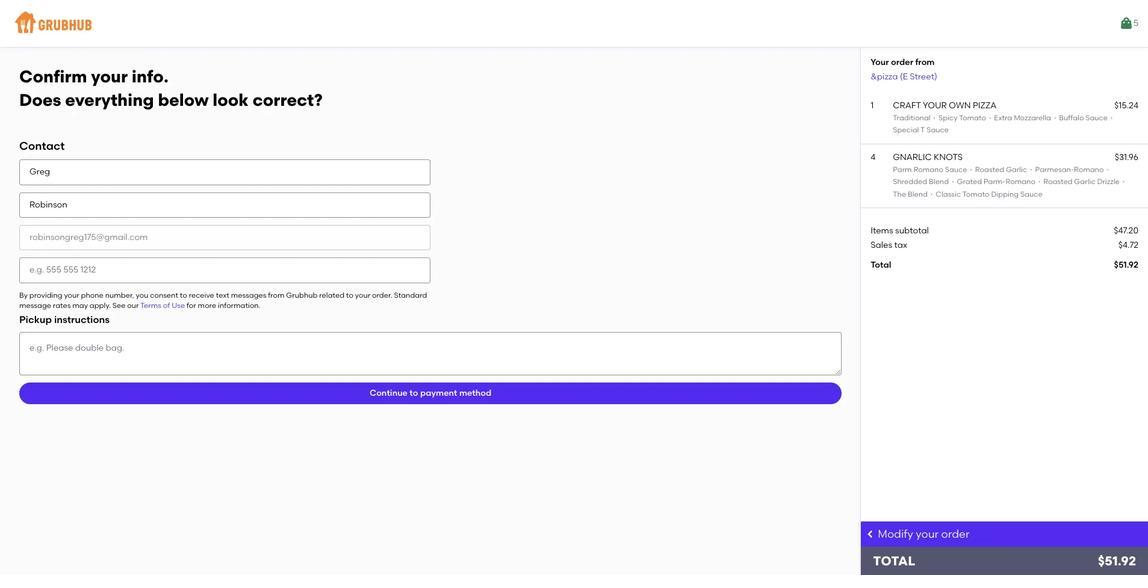 Task type: vqa. For each thing, say whether or not it's contained in the screenshot.
the leftmost Garlic
yes



Task type: describe. For each thing, give the bounding box(es) containing it.
your
[[923, 100, 947, 111]]

your order from &pizza (e street)
[[871, 57, 937, 82]]

craft your own pizza
[[893, 100, 997, 111]]

modify
[[878, 528, 913, 541]]

shredded
[[893, 178, 927, 186]]

classic
[[936, 190, 961, 198]]

receive
[[189, 291, 214, 300]]

you
[[136, 291, 148, 300]]

does
[[19, 90, 61, 110]]

confirm your info. does everything below look correct?
[[19, 66, 323, 110]]

Pickup instructions text field
[[19, 332, 842, 376]]

First name text field
[[19, 160, 431, 185]]

information.
[[218, 302, 260, 310]]

0 vertical spatial $51.92
[[1114, 260, 1138, 270]]

payment
[[420, 388, 457, 398]]

order inside the your order from &pizza (e street)
[[891, 57, 913, 67]]

Email email field
[[19, 225, 431, 251]]

0 horizontal spatial romano
[[914, 166, 943, 174]]

by providing your phone number, you consent to receive text messages from grubhub related to your order. standard message rates may apply. see our
[[19, 291, 427, 310]]

phone
[[81, 291, 103, 300]]

∙ left buffalo
[[1053, 114, 1057, 122]]

parm
[[893, 166, 912, 174]]

$31.96 parm romano sauce ∙ roasted garlic ∙ parmesan-romano ∙ shredded blend ∙ grated parm-romano ∙ roasted garlic drizzle ∙ the blend ∙ classic tomato dipping sauce
[[893, 152, 1138, 198]]

4
[[871, 152, 876, 162]]

sauce right t
[[927, 126, 949, 135]]

∙ left parmesan-
[[1029, 166, 1033, 174]]

$15.24 traditional ∙ spicy tomato ∙ extra mozzarella ∙ buffalo sauce ∙ special t sauce
[[893, 100, 1138, 135]]

∙ left extra
[[988, 114, 992, 122]]

see
[[112, 302, 125, 310]]

info.
[[132, 66, 168, 87]]

&pizza
[[871, 71, 898, 82]]

gnarlic
[[893, 152, 932, 162]]

continue to payment method button
[[19, 383, 842, 405]]

t
[[921, 126, 925, 135]]

from inside the your order from &pizza (e street)
[[915, 57, 935, 67]]

standard
[[394, 291, 427, 300]]

tomato inside $31.96 parm romano sauce ∙ roasted garlic ∙ parmesan-romano ∙ shredded blend ∙ grated parm-romano ∙ roasted garlic drizzle ∙ the blend ∙ classic tomato dipping sauce
[[963, 190, 989, 198]]

main navigation navigation
[[0, 0, 1148, 47]]

5 button
[[1119, 13, 1138, 34]]

dipping
[[991, 190, 1019, 198]]

sauce right buffalo
[[1086, 114, 1108, 122]]

by
[[19, 291, 28, 300]]

of
[[163, 302, 170, 310]]

to inside continue to payment method button
[[410, 388, 418, 398]]

∙ down parmesan-
[[1037, 178, 1042, 186]]

2 horizontal spatial romano
[[1074, 166, 1104, 174]]

0 horizontal spatial to
[[180, 291, 187, 300]]

parm-
[[984, 178, 1006, 186]]

sauce right dipping
[[1020, 190, 1042, 198]]

spicy
[[939, 114, 958, 122]]

traditional
[[893, 114, 931, 122]]

apply.
[[90, 302, 111, 310]]

drizzle
[[1097, 178, 1120, 186]]

Phone telephone field
[[19, 258, 431, 283]]

∙ right the drizzle
[[1121, 178, 1126, 186]]

subtotal
[[895, 226, 929, 236]]

1 horizontal spatial order
[[941, 528, 970, 541]]

buffalo
[[1059, 114, 1084, 122]]

continue to payment method
[[370, 388, 491, 398]]

craft
[[893, 100, 921, 111]]

contact
[[19, 139, 65, 153]]

1 vertical spatial blend
[[908, 190, 928, 198]]

∙ up grated
[[969, 166, 973, 174]]

instructions
[[54, 315, 110, 326]]

everything
[[65, 90, 154, 110]]

mozzarella
[[1014, 114, 1051, 122]]

order.
[[372, 291, 392, 300]]

1 vertical spatial total
[[873, 554, 915, 569]]

terms
[[140, 302, 161, 310]]

&pizza (e street) link
[[871, 71, 937, 82]]

1 horizontal spatial romano
[[1006, 178, 1035, 186]]

grated
[[957, 178, 982, 186]]

$4.72
[[1118, 240, 1138, 251]]

parmesan-
[[1035, 166, 1074, 174]]

$31.96
[[1115, 152, 1138, 162]]



Task type: locate. For each thing, give the bounding box(es) containing it.
1 vertical spatial $51.92
[[1098, 554, 1136, 569]]

1 horizontal spatial roasted
[[1043, 178, 1073, 186]]

sauce down knots
[[945, 166, 967, 174]]

number,
[[105, 291, 134, 300]]

∙ up the drizzle
[[1105, 166, 1110, 174]]

total
[[871, 260, 891, 270], [873, 554, 915, 569]]

from
[[915, 57, 935, 67], [268, 291, 284, 300]]

0 vertical spatial order
[[891, 57, 913, 67]]

your
[[871, 57, 889, 67]]

modify your order
[[878, 528, 970, 541]]

total down sales
[[871, 260, 891, 270]]

0 horizontal spatial order
[[891, 57, 913, 67]]

pickup instructions
[[19, 315, 110, 326]]

Last name text field
[[19, 192, 431, 218]]

2 horizontal spatial to
[[410, 388, 418, 398]]

items
[[871, 226, 893, 236]]

order
[[891, 57, 913, 67], [941, 528, 970, 541]]

gnarlic knots
[[893, 152, 963, 162]]

romano up dipping
[[1006, 178, 1035, 186]]

∙ up classic
[[951, 178, 955, 186]]

items subtotal
[[871, 226, 929, 236]]

romano down gnarlic knots
[[914, 166, 943, 174]]

for
[[187, 302, 196, 310]]

garlic up dipping
[[1006, 166, 1027, 174]]

0 horizontal spatial garlic
[[1006, 166, 1027, 174]]

sales
[[871, 240, 892, 251]]

svg image
[[866, 530, 875, 539]]

0 horizontal spatial from
[[268, 291, 284, 300]]

1 vertical spatial from
[[268, 291, 284, 300]]

roasted up parm-
[[975, 166, 1004, 174]]

your inside confirm your info. does everything below look correct?
[[91, 66, 128, 87]]

garlic left the drizzle
[[1074, 178, 1095, 186]]

your up may
[[64, 291, 79, 300]]

special
[[893, 126, 919, 135]]

blend up classic
[[929, 178, 949, 186]]

terms of use link
[[140, 302, 185, 310]]

sauce
[[1086, 114, 1108, 122], [927, 126, 949, 135], [945, 166, 967, 174], [1020, 190, 1042, 198]]

1 vertical spatial tomato
[[963, 190, 989, 198]]

∙ down your
[[932, 114, 937, 122]]

blend
[[929, 178, 949, 186], [908, 190, 928, 198]]

extra
[[994, 114, 1012, 122]]

blend down shredded
[[908, 190, 928, 198]]

messages
[[231, 291, 266, 300]]

romano up the drizzle
[[1074, 166, 1104, 174]]

0 vertical spatial total
[[871, 260, 891, 270]]

1 vertical spatial garlic
[[1074, 178, 1095, 186]]

1 vertical spatial order
[[941, 528, 970, 541]]

to up use
[[180, 291, 187, 300]]

to
[[180, 291, 187, 300], [346, 291, 353, 300], [410, 388, 418, 398]]

5
[[1133, 18, 1138, 28]]

the
[[893, 190, 906, 198]]

related
[[319, 291, 344, 300]]

from inside by providing your phone number, you consent to receive text messages from grubhub related to your order. standard message rates may apply. see our
[[268, 291, 284, 300]]

∙ left classic
[[929, 190, 934, 198]]

your
[[91, 66, 128, 87], [64, 291, 79, 300], [355, 291, 370, 300], [916, 528, 939, 541]]

$51.92
[[1114, 260, 1138, 270], [1098, 554, 1136, 569]]

1 horizontal spatial garlic
[[1074, 178, 1095, 186]]

own
[[949, 100, 971, 111]]

tomato inside $15.24 traditional ∙ spicy tomato ∙ extra mozzarella ∙ buffalo sauce ∙ special t sauce
[[959, 114, 986, 122]]

0 vertical spatial roasted
[[975, 166, 1004, 174]]

providing
[[29, 291, 62, 300]]

tax
[[894, 240, 907, 251]]

0 vertical spatial tomato
[[959, 114, 986, 122]]

from up street)
[[915, 57, 935, 67]]

roasted
[[975, 166, 1004, 174], [1043, 178, 1073, 186]]

order up the (e
[[891, 57, 913, 67]]

consent
[[150, 291, 178, 300]]

$47.20
[[1114, 226, 1138, 236]]

your left order.
[[355, 291, 370, 300]]

tomato
[[959, 114, 986, 122], [963, 190, 989, 198]]

1
[[871, 100, 874, 111]]

0 horizontal spatial blend
[[908, 190, 928, 198]]

$15.24
[[1114, 100, 1138, 111]]

0 vertical spatial garlic
[[1006, 166, 1027, 174]]

total down modify at bottom
[[873, 554, 915, 569]]

sales tax
[[871, 240, 907, 251]]

method
[[459, 388, 491, 398]]

0 vertical spatial from
[[915, 57, 935, 67]]

to left "payment"
[[410, 388, 418, 398]]

pizza
[[973, 100, 997, 111]]

1 horizontal spatial from
[[915, 57, 935, 67]]

1 horizontal spatial blend
[[929, 178, 949, 186]]

∙
[[932, 114, 937, 122], [988, 114, 992, 122], [1053, 114, 1057, 122], [1109, 114, 1114, 122], [969, 166, 973, 174], [1029, 166, 1033, 174], [1105, 166, 1110, 174], [951, 178, 955, 186], [1037, 178, 1042, 186], [1121, 178, 1126, 186], [929, 190, 934, 198]]

your right modify at bottom
[[916, 528, 939, 541]]

romano
[[914, 166, 943, 174], [1074, 166, 1104, 174], [1006, 178, 1035, 186]]

1 vertical spatial roasted
[[1043, 178, 1073, 186]]

knots
[[934, 152, 963, 162]]

look
[[213, 90, 249, 110]]

pickup
[[19, 315, 52, 326]]

your up everything
[[91, 66, 128, 87]]

terms of use for more information.
[[140, 302, 260, 310]]

0 vertical spatial blend
[[929, 178, 949, 186]]

roasted down parmesan-
[[1043, 178, 1073, 186]]

(e
[[900, 71, 908, 82]]

text
[[216, 291, 229, 300]]

message
[[19, 302, 51, 310]]

rates
[[53, 302, 71, 310]]

0 horizontal spatial roasted
[[975, 166, 1004, 174]]

from left grubhub
[[268, 291, 284, 300]]

garlic
[[1006, 166, 1027, 174], [1074, 178, 1095, 186]]

1 horizontal spatial to
[[346, 291, 353, 300]]

confirm
[[19, 66, 87, 87]]

order right modify at bottom
[[941, 528, 970, 541]]

below
[[158, 90, 209, 110]]

to right related
[[346, 291, 353, 300]]

continue
[[370, 388, 408, 398]]

may
[[72, 302, 88, 310]]

tomato down pizza
[[959, 114, 986, 122]]

street)
[[910, 71, 937, 82]]

tomato down grated
[[963, 190, 989, 198]]

use
[[172, 302, 185, 310]]

our
[[127, 302, 139, 310]]

correct?
[[253, 90, 323, 110]]

grubhub
[[286, 291, 318, 300]]

more
[[198, 302, 216, 310]]

∙ right buffalo
[[1109, 114, 1114, 122]]



